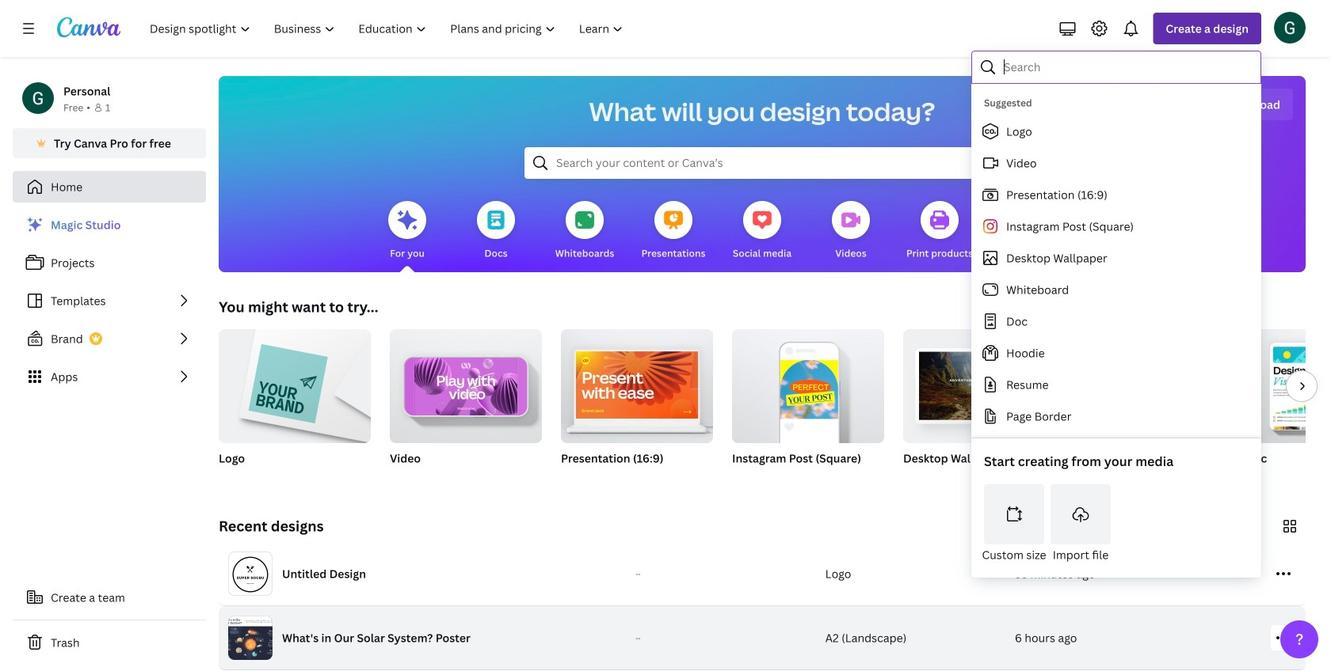 Task type: describe. For each thing, give the bounding box(es) containing it.
0 vertical spatial search search field
[[1004, 52, 1250, 82]]



Task type: locate. For each thing, give the bounding box(es) containing it.
0 horizontal spatial search search field
[[556, 148, 968, 178]]

group
[[219, 323, 371, 487], [219, 323, 371, 444], [390, 323, 542, 487], [390, 323, 542, 444], [561, 323, 713, 487], [561, 323, 713, 444], [732, 330, 884, 487], [732, 330, 884, 444], [903, 330, 1055, 487], [1074, 330, 1227, 487], [1246, 330, 1331, 487]]

list
[[13, 209, 206, 393]]

1 horizontal spatial search search field
[[1004, 52, 1250, 82]]

Search search field
[[1004, 52, 1250, 82], [556, 148, 968, 178]]

None search field
[[525, 147, 1000, 179]]

greg robinson image
[[1274, 12, 1306, 43]]

top level navigation element
[[139, 13, 637, 44]]

1 vertical spatial search search field
[[556, 148, 968, 178]]



Task type: vqa. For each thing, say whether or not it's contained in the screenshot.
the rightmost free
no



